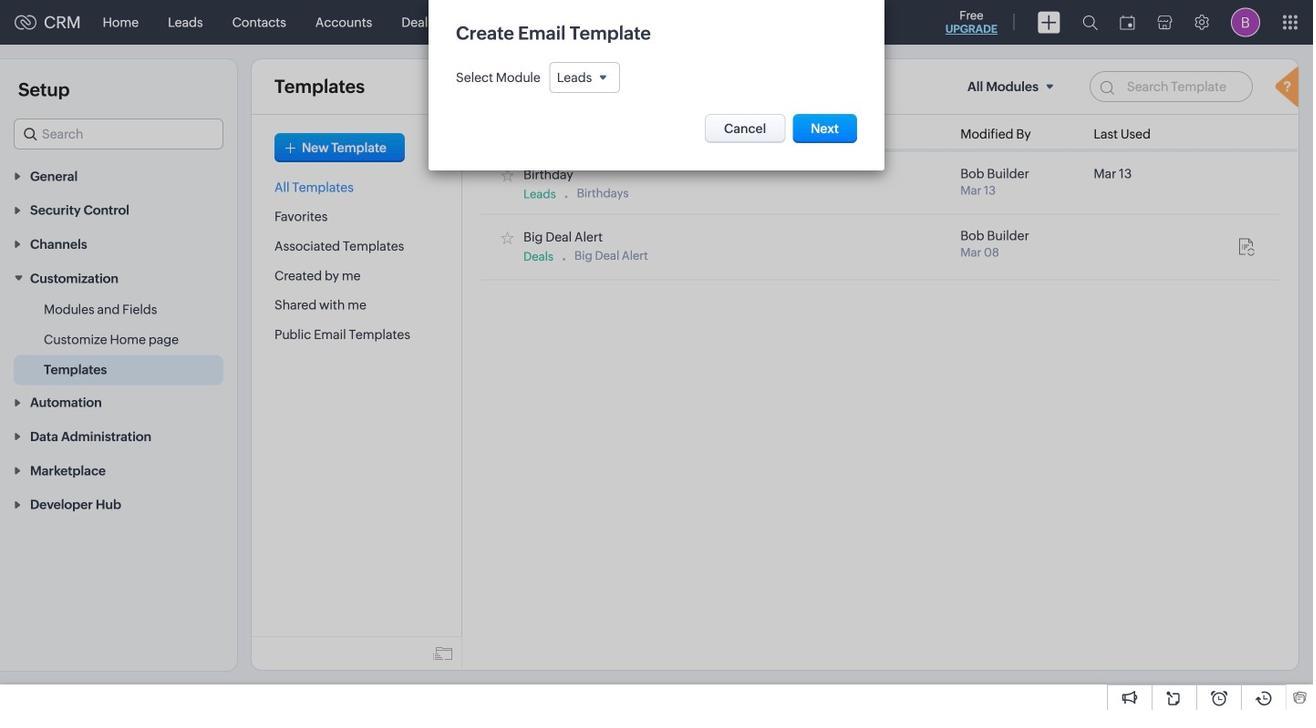 Task type: locate. For each thing, give the bounding box(es) containing it.
None button
[[705, 114, 785, 143], [793, 114, 857, 143], [705, 114, 785, 143], [793, 114, 857, 143]]

region
[[0, 295, 237, 385]]

Search Template text field
[[1090, 71, 1253, 102]]

None field
[[550, 62, 620, 93]]



Task type: describe. For each thing, give the bounding box(es) containing it.
logo image
[[15, 15, 36, 30]]



Task type: vqa. For each thing, say whether or not it's contained in the screenshot.
Notes on the top of the page
no



